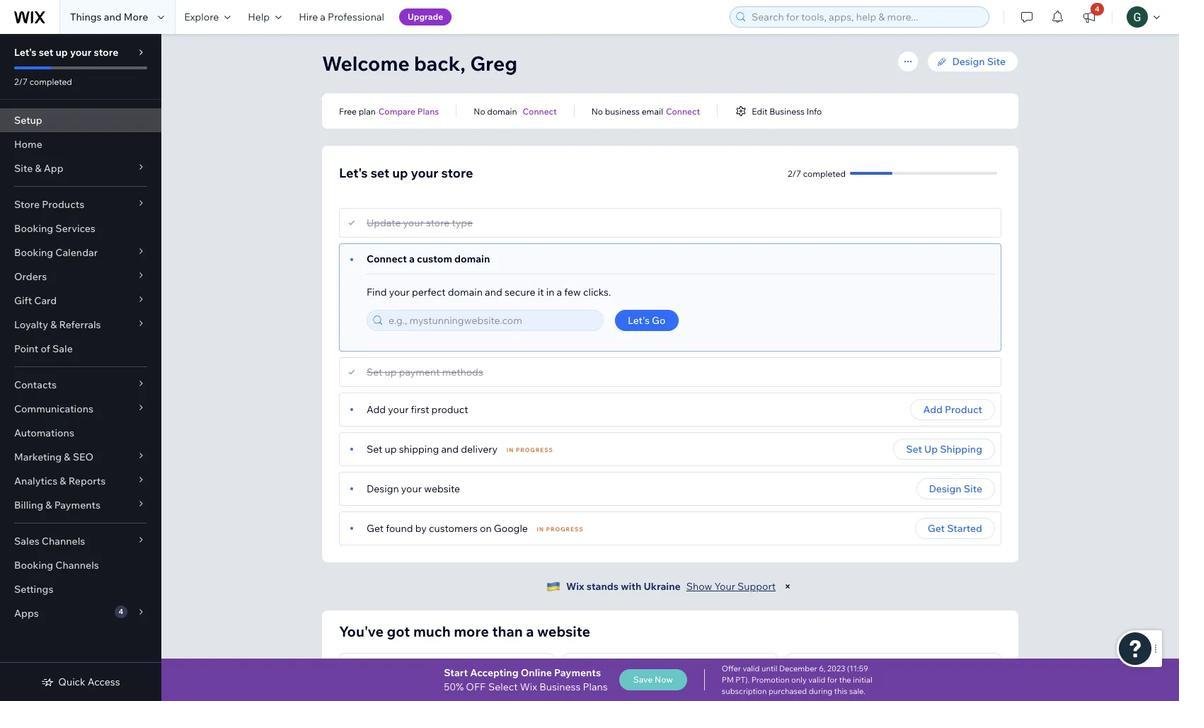 Task type: locate. For each thing, give the bounding box(es) containing it.
channels up booking channels
[[42, 535, 85, 548]]

0 vertical spatial plans
[[417, 106, 439, 116]]

wix left stands
[[566, 580, 584, 593]]

right
[[969, 685, 988, 696]]

1 vertical spatial seo
[[371, 668, 392, 680]]

progress for set up shipping and delivery
[[516, 447, 553, 454]]

1 vertical spatial and
[[485, 286, 502, 299]]

on right higher
[[403, 685, 413, 696]]

find
[[367, 286, 387, 299], [578, 685, 595, 696]]

2/7 completed down info
[[788, 168, 846, 179]]

add
[[721, 685, 736, 696]]

the up this
[[839, 675, 851, 685]]

design inside button
[[929, 483, 962, 496]]

channels up 'settings' link
[[55, 559, 99, 572]]

1 vertical spatial design site
[[929, 483, 983, 496]]

1 horizontal spatial business
[[770, 106, 805, 116]]

1 vertical spatial in progress
[[537, 526, 584, 533]]

1 vertical spatial booking
[[14, 246, 53, 259]]

design site
[[952, 55, 1006, 68], [929, 483, 983, 496]]

0 horizontal spatial let's set up your store
[[14, 46, 118, 59]]

& up 'visitors' at the bottom of the page
[[867, 668, 874, 680]]

1 horizontal spatial 2/7 completed
[[788, 168, 846, 179]]

booking channels
[[14, 559, 99, 572]]

2 vertical spatial site
[[964, 483, 983, 496]]

2/7 down edit business info at the top
[[788, 168, 801, 179]]

0 horizontal spatial the
[[839, 675, 851, 685]]

0 horizontal spatial google
[[415, 685, 444, 696]]

your left the site.
[[578, 696, 595, 702]]

billing & payments button
[[0, 493, 161, 517]]

find left perfect
[[367, 286, 387, 299]]

0 vertical spatial let's set up your store
[[14, 46, 118, 59]]

facebook
[[818, 668, 865, 680]]

1 horizontal spatial and
[[441, 443, 459, 456]]

booking inside popup button
[[14, 246, 53, 259]]

0 vertical spatial google
[[494, 522, 528, 535]]

0 vertical spatial design site
[[952, 55, 1006, 68]]

payments down analytics & reports popup button at the bottom left of page
[[54, 499, 100, 512]]

during
[[809, 687, 833, 697]]

add for add product
[[923, 403, 943, 416]]

0 vertical spatial in progress
[[507, 447, 553, 454]]

find inside find over 300 powerful web apps to add to your site.
[[578, 685, 595, 696]]

up up setup link
[[56, 46, 68, 59]]

& inside popup button
[[45, 499, 52, 512]]

app
[[44, 162, 63, 175], [595, 668, 615, 680]]

0 vertical spatial progress
[[516, 447, 553, 454]]

wix down online at the left bottom of page
[[520, 681, 537, 694]]

1 vertical spatial website
[[537, 623, 591, 641]]

& right billing
[[45, 499, 52, 512]]

store down the things and more
[[94, 46, 118, 59]]

1 no from the left
[[474, 106, 485, 116]]

the inside offer valid until december 6, 2023 (11:59 pm pt). promotion only valid for the initial subscription purchased during this sale.
[[839, 675, 851, 685]]

app up the over
[[595, 668, 615, 680]]

the
[[839, 675, 851, 685], [954, 685, 967, 696]]

let's up update in the left top of the page
[[339, 165, 368, 181]]

set for set up shipping
[[906, 443, 922, 456]]

0 vertical spatial payments
[[54, 499, 100, 512]]

set left payment
[[367, 366, 383, 379]]

the inside attract site visitors with ads that reach the right audience.
[[954, 685, 967, 696]]

no left business
[[592, 106, 603, 116]]

in for get found by customers on google
[[537, 526, 544, 533]]

no for no business email
[[592, 106, 603, 116]]

booking
[[14, 222, 53, 235], [14, 246, 53, 259], [14, 559, 53, 572]]

domain right perfect
[[448, 286, 483, 299]]

welcome back, greg
[[322, 51, 518, 76]]

0 horizontal spatial get
[[367, 522, 384, 535]]

0 vertical spatial channels
[[42, 535, 85, 548]]

0 horizontal spatial site
[[14, 162, 33, 175]]

promotion
[[752, 675, 790, 685]]

0 vertical spatial let's
[[14, 46, 37, 59]]

1 horizontal spatial in
[[537, 526, 544, 533]]

booking channels link
[[0, 554, 161, 578]]

1 add from the left
[[367, 403, 386, 416]]

1 vertical spatial domain
[[454, 253, 490, 265]]

1 booking from the top
[[14, 222, 53, 235]]

0 vertical spatial find
[[367, 286, 387, 299]]

set for set up shipping and delivery
[[367, 443, 383, 456]]

2 connect link from the left
[[666, 105, 700, 118]]

1 horizontal spatial set
[[371, 165, 389, 181]]

update your store type
[[367, 217, 473, 229]]

0 vertical spatial booking
[[14, 222, 53, 235]]

app down home link
[[44, 162, 63, 175]]

payments
[[54, 499, 100, 512], [554, 667, 601, 680]]

orders button
[[0, 265, 161, 289]]

business inside start accepting online payments 50% off select wix business plans
[[540, 681, 581, 694]]

the left right
[[954, 685, 967, 696]]

let's set up your store down "things"
[[14, 46, 118, 59]]

google right the customers
[[494, 522, 528, 535]]

0 vertical spatial in
[[507, 447, 514, 454]]

google inside rank higher on google using advanced seo tools.
[[415, 685, 444, 696]]

no down greg at the top left of page
[[474, 106, 485, 116]]

store up type
[[441, 165, 473, 181]]

0 horizontal spatial set
[[39, 46, 53, 59]]

offer
[[722, 664, 741, 674]]

booking calendar button
[[0, 241, 161, 265]]

set up shipping button
[[894, 439, 995, 460]]

store left type
[[426, 217, 450, 229]]

set left up
[[906, 443, 922, 456]]

with inside attract site visitors with ads that reach the right audience.
[[877, 685, 894, 696]]

4 inside button
[[1095, 4, 1100, 13]]

site
[[987, 55, 1006, 68], [14, 162, 33, 175], [964, 483, 983, 496]]

1 horizontal spatial 4
[[1095, 4, 1100, 13]]

website up get found by customers on google
[[424, 483, 460, 496]]

1 horizontal spatial let's
[[339, 165, 368, 181]]

0 horizontal spatial 2/7
[[14, 76, 28, 87]]

set up update in the left top of the page
[[371, 165, 389, 181]]

1 horizontal spatial on
[[480, 522, 492, 535]]

1 vertical spatial find
[[578, 685, 595, 696]]

product
[[945, 403, 983, 416]]

find left the over
[[578, 685, 595, 696]]

booking up settings
[[14, 559, 53, 572]]

2/7 inside sidebar element
[[14, 76, 28, 87]]

0 horizontal spatial app
[[44, 162, 63, 175]]

completed inside sidebar element
[[30, 76, 72, 87]]

0 horizontal spatial completed
[[30, 76, 72, 87]]

1 horizontal spatial add
[[923, 403, 943, 416]]

0 vertical spatial site
[[987, 55, 1006, 68]]

let's inside sidebar element
[[14, 46, 37, 59]]

set
[[39, 46, 53, 59], [371, 165, 389, 181]]

& down home
[[35, 162, 41, 175]]

web
[[671, 685, 688, 696]]

a left custom
[[409, 253, 415, 265]]

0 horizontal spatial let's
[[14, 46, 37, 59]]

e.g., mystunningwebsite.com field
[[384, 311, 599, 331]]

in
[[546, 286, 555, 299]]

december
[[779, 664, 817, 674]]

customers
[[429, 522, 478, 535]]

in progress for get found by customers on google
[[537, 526, 584, 533]]

seo down online at the left bottom of page
[[510, 685, 528, 696]]

apps
[[14, 607, 39, 620]]

with
[[621, 580, 642, 593], [877, 685, 894, 696]]

1 horizontal spatial the
[[954, 685, 967, 696]]

point of sale link
[[0, 337, 161, 361]]

hire
[[299, 11, 318, 23]]

analytics & reports button
[[0, 469, 161, 493]]

business left info
[[770, 106, 805, 116]]

set left shipping
[[367, 443, 383, 456]]

to left add
[[711, 685, 719, 696]]

booking services link
[[0, 217, 161, 241]]

0 horizontal spatial in
[[507, 447, 514, 454]]

plans inside start accepting online payments 50% off select wix business plans
[[583, 681, 608, 694]]

add inside button
[[923, 403, 943, 416]]

2/7 completed up setup
[[14, 76, 72, 87]]

0 horizontal spatial 4
[[119, 607, 123, 617]]

domain up find your perfect domain and secure it in a few clicks.
[[454, 253, 490, 265]]

2 no from the left
[[592, 106, 603, 116]]

find for find over 300 powerful web apps to add to your site.
[[578, 685, 595, 696]]

booking for booking channels
[[14, 559, 53, 572]]

let's up setup
[[14, 46, 37, 59]]

2 add from the left
[[923, 403, 943, 416]]

domain for custom
[[454, 253, 490, 265]]

up
[[924, 443, 938, 456]]

your
[[715, 580, 735, 593]]

start accepting online payments 50% off select wix business plans
[[444, 667, 608, 694]]

get inside get started button
[[928, 522, 945, 535]]

0 horizontal spatial business
[[540, 681, 581, 694]]

payments inside start accepting online payments 50% off select wix business plans
[[554, 667, 601, 680]]

1 vertical spatial on
[[403, 685, 413, 696]]

your right update in the left top of the page
[[403, 217, 424, 229]]

automations link
[[0, 421, 161, 445]]

1 vertical spatial set
[[371, 165, 389, 181]]

booking down store
[[14, 222, 53, 235]]

2 vertical spatial domain
[[448, 286, 483, 299]]

design site inside button
[[929, 483, 983, 496]]

valid up pt).
[[743, 664, 760, 674]]

1 vertical spatial with
[[877, 685, 894, 696]]

valid up during at the bottom right of the page
[[809, 675, 826, 685]]

add for add your first product
[[367, 403, 386, 416]]

2 horizontal spatial site
[[987, 55, 1006, 68]]

0 vertical spatial store
[[94, 46, 118, 59]]

it
[[538, 286, 544, 299]]

completed up setup
[[30, 76, 72, 87]]

300
[[616, 685, 632, 696]]

save now button
[[619, 670, 687, 691]]

site inside dropdown button
[[14, 162, 33, 175]]

up up update in the left top of the page
[[392, 165, 408, 181]]

type
[[452, 217, 473, 229]]

1 horizontal spatial wix
[[566, 580, 584, 593]]

& for site
[[35, 162, 41, 175]]

start
[[444, 667, 468, 680]]

0 horizontal spatial website
[[424, 483, 460, 496]]

let's set up your store up update your store type
[[339, 165, 473, 181]]

1 vertical spatial business
[[540, 681, 581, 694]]

things and more
[[70, 11, 148, 23]]

channels for booking channels
[[55, 559, 99, 572]]

add left first
[[367, 403, 386, 416]]

show your support button
[[686, 580, 776, 593]]

professional
[[328, 11, 384, 23]]

your down shipping
[[401, 483, 422, 496]]

on
[[480, 522, 492, 535], [403, 685, 413, 696]]

and left more
[[104, 11, 122, 23]]

app inside dropdown button
[[44, 162, 63, 175]]

3 booking from the top
[[14, 559, 53, 572]]

channels inside popup button
[[42, 535, 85, 548]]

connect
[[523, 106, 557, 116], [666, 106, 700, 116], [367, 253, 407, 265]]

& inside popup button
[[60, 475, 66, 488]]

with down facebook & instagram ads
[[877, 685, 894, 696]]

rank higher on google using advanced seo tools.
[[354, 685, 528, 702]]

2 get from the left
[[928, 522, 945, 535]]

1 horizontal spatial site
[[964, 483, 983, 496]]

0 horizontal spatial valid
[[743, 664, 760, 674]]

& up analytics & reports
[[64, 451, 70, 464]]

& left the reports at the left bottom of page
[[60, 475, 66, 488]]

and left delivery
[[441, 443, 459, 456]]

1 vertical spatial let's
[[339, 165, 368, 181]]

2 horizontal spatial seo
[[510, 685, 528, 696]]

seo up higher
[[371, 668, 392, 680]]

0 horizontal spatial payments
[[54, 499, 100, 512]]

in for set up shipping and delivery
[[507, 447, 514, 454]]

1 connect link from the left
[[523, 105, 557, 118]]

market
[[617, 668, 651, 680]]

gift card button
[[0, 289, 161, 313]]

set
[[367, 366, 383, 379], [367, 443, 383, 456], [906, 443, 922, 456]]

to right add
[[738, 685, 746, 696]]

0 horizontal spatial no
[[474, 106, 485, 116]]

set inside sidebar element
[[39, 46, 53, 59]]

services
[[55, 222, 95, 235]]

started
[[947, 522, 983, 535]]

connect link for no business email connect
[[666, 105, 700, 118]]

plans
[[417, 106, 439, 116], [583, 681, 608, 694]]

0 vertical spatial app
[[44, 162, 63, 175]]

0 horizontal spatial wix
[[520, 681, 537, 694]]

audience.
[[801, 696, 839, 702]]

1 horizontal spatial valid
[[809, 675, 826, 685]]

few
[[564, 286, 581, 299]]

let's
[[14, 46, 37, 59], [339, 165, 368, 181], [628, 314, 650, 327]]

no business email connect
[[592, 106, 700, 116]]

your left first
[[388, 403, 409, 416]]

calendar
[[55, 246, 98, 259]]

0 vertical spatial 2/7
[[14, 76, 28, 87]]

& for loyalty
[[50, 319, 57, 331]]

sale.
[[849, 687, 866, 697]]

get left started
[[928, 522, 945, 535]]

quick access
[[58, 676, 120, 689]]

product
[[432, 403, 468, 416]]

seo up analytics & reports popup button at the bottom left of page
[[73, 451, 94, 464]]

& right loyalty
[[50, 319, 57, 331]]

analytics
[[14, 475, 57, 488]]

update
[[367, 217, 401, 229]]

get for get found by customers on google
[[367, 522, 384, 535]]

your inside find over 300 powerful web apps to add to your site.
[[578, 696, 595, 702]]

orders
[[14, 270, 47, 283]]

until
[[762, 664, 778, 674]]

1 get from the left
[[367, 522, 384, 535]]

find for find your perfect domain and secure it in a few clicks.
[[367, 286, 387, 299]]

booking up orders
[[14, 246, 53, 259]]

no
[[474, 106, 485, 116], [592, 106, 603, 116]]

2 horizontal spatial let's
[[628, 314, 650, 327]]

progress
[[516, 447, 553, 454], [546, 526, 584, 533]]

custom
[[417, 253, 452, 265]]

design site inside 'link'
[[952, 55, 1006, 68]]

2 booking from the top
[[14, 246, 53, 259]]

2 vertical spatial seo
[[510, 685, 528, 696]]

add left product
[[923, 403, 943, 416]]

1 vertical spatial in
[[537, 526, 544, 533]]

0 horizontal spatial to
[[711, 685, 719, 696]]

billing & payments
[[14, 499, 100, 512]]

1 horizontal spatial payments
[[554, 667, 601, 680]]

1 vertical spatial progress
[[546, 526, 584, 533]]

google left using
[[415, 685, 444, 696]]

completed down info
[[803, 168, 846, 179]]

0 horizontal spatial 2/7 completed
[[14, 76, 72, 87]]

support
[[738, 580, 776, 593]]

domain down greg at the top left of page
[[487, 106, 517, 116]]

accepting
[[470, 667, 519, 680]]

2/7 up setup
[[14, 76, 28, 87]]

0 vertical spatial completed
[[30, 76, 72, 87]]

up left shipping
[[385, 443, 397, 456]]

1 horizontal spatial with
[[877, 685, 894, 696]]

analytics & reports
[[14, 475, 106, 488]]

get left found
[[367, 522, 384, 535]]

& for billing
[[45, 499, 52, 512]]

you've
[[339, 623, 384, 641]]

access
[[88, 676, 120, 689]]

0 vertical spatial 4
[[1095, 4, 1100, 13]]

get
[[367, 522, 384, 535], [928, 522, 945, 535]]

1 horizontal spatial connect link
[[666, 105, 700, 118]]

on right the customers
[[480, 522, 492, 535]]

0 vertical spatial business
[[770, 106, 805, 116]]

1 vertical spatial 4
[[119, 607, 123, 617]]

business down online at the left bottom of page
[[540, 681, 581, 694]]

0 horizontal spatial and
[[104, 11, 122, 23]]

website up online at the left bottom of page
[[537, 623, 591, 641]]

set for set up payment methods
[[367, 366, 383, 379]]

than
[[492, 623, 523, 641]]

1 horizontal spatial website
[[537, 623, 591, 641]]

show
[[686, 580, 712, 593]]

visitors
[[847, 685, 875, 696]]

your down "things"
[[70, 46, 92, 59]]

and left secure
[[485, 286, 502, 299]]

0 vertical spatial seo
[[73, 451, 94, 464]]

2/7 completed inside sidebar element
[[14, 76, 72, 87]]

1 vertical spatial plans
[[583, 681, 608, 694]]

set up setup
[[39, 46, 53, 59]]

to
[[711, 685, 719, 696], [738, 685, 746, 696]]

0 vertical spatial website
[[424, 483, 460, 496]]

store inside sidebar element
[[94, 46, 118, 59]]

& inside popup button
[[64, 451, 70, 464]]

let's left go
[[628, 314, 650, 327]]

sales
[[14, 535, 39, 548]]

payments up the over
[[554, 667, 601, 680]]

1 vertical spatial google
[[415, 685, 444, 696]]

marketing & seo
[[14, 451, 94, 464]]

1 vertical spatial payments
[[554, 667, 601, 680]]

plans right compare
[[417, 106, 439, 116]]

that
[[912, 685, 928, 696]]

set inside button
[[906, 443, 922, 456]]

plans up the site.
[[583, 681, 608, 694]]

1 horizontal spatial get
[[928, 522, 945, 535]]

0 horizontal spatial seo
[[73, 451, 94, 464]]

with right stands
[[621, 580, 642, 593]]

communications
[[14, 403, 93, 416]]



Task type: describe. For each thing, give the bounding box(es) containing it.
1 horizontal spatial completed
[[803, 168, 846, 179]]

set up shipping and delivery
[[367, 443, 498, 456]]

& for marketing
[[64, 451, 70, 464]]

domain for perfect
[[448, 286, 483, 299]]

edit
[[752, 106, 768, 116]]

quick access button
[[41, 676, 120, 689]]

things
[[70, 11, 102, 23]]

perfect
[[412, 286, 446, 299]]

up inside sidebar element
[[56, 46, 68, 59]]

4 inside sidebar element
[[119, 607, 123, 617]]

1 vertical spatial 2/7 completed
[[788, 168, 846, 179]]

& for facebook
[[867, 668, 874, 680]]

on inside rank higher on google using advanced seo tools.
[[403, 685, 413, 696]]

1 horizontal spatial google
[[494, 522, 528, 535]]

0 horizontal spatial connect
[[367, 253, 407, 265]]

site
[[831, 685, 845, 696]]

let's set up your store inside sidebar element
[[14, 46, 118, 59]]

business inside button
[[770, 106, 805, 116]]

connect link for no domain connect
[[523, 105, 557, 118]]

billing
[[14, 499, 43, 512]]

no for no domain
[[474, 106, 485, 116]]

store products button
[[0, 193, 161, 217]]

this
[[834, 687, 848, 697]]

info
[[807, 106, 822, 116]]

your inside sidebar element
[[70, 46, 92, 59]]

site inside 'link'
[[987, 55, 1006, 68]]

gift card
[[14, 294, 57, 307]]

find your perfect domain and secure it in a few clicks.
[[367, 286, 611, 299]]

save now
[[633, 675, 673, 685]]

2 vertical spatial store
[[426, 217, 450, 229]]

2023
[[828, 664, 845, 674]]

progress for get found by customers on google
[[546, 526, 584, 533]]

business
[[605, 106, 640, 116]]

compare
[[379, 106, 416, 116]]

by
[[415, 522, 427, 535]]

advanced
[[470, 685, 508, 696]]

0 vertical spatial domain
[[487, 106, 517, 116]]

shipping
[[940, 443, 983, 456]]

go
[[652, 314, 666, 327]]

loyalty & referrals button
[[0, 313, 161, 337]]

payment
[[399, 366, 440, 379]]

communications button
[[0, 397, 161, 421]]

6,
[[819, 664, 826, 674]]

powerful
[[634, 685, 669, 696]]

1 horizontal spatial 2/7
[[788, 168, 801, 179]]

set up shipping
[[906, 443, 983, 456]]

1 horizontal spatial connect
[[523, 106, 557, 116]]

1 vertical spatial store
[[441, 165, 473, 181]]

attract
[[801, 685, 829, 696]]

booking for booking services
[[14, 222, 53, 235]]

back,
[[414, 51, 466, 76]]

a right in
[[557, 286, 562, 299]]

let's go button
[[615, 310, 679, 331]]

your left perfect
[[389, 286, 410, 299]]

initial
[[853, 675, 873, 685]]

edit business info button
[[735, 105, 822, 118]]

setup
[[14, 114, 42, 127]]

rank
[[354, 685, 374, 696]]

products
[[42, 198, 84, 211]]

0 horizontal spatial plans
[[417, 106, 439, 116]]

loyalty
[[14, 319, 48, 331]]

channels for sales channels
[[42, 535, 85, 548]]

edit business info
[[752, 106, 822, 116]]

0 vertical spatial and
[[104, 11, 122, 23]]

site & app
[[14, 162, 63, 175]]

app market
[[595, 668, 651, 680]]

seo inside rank higher on google using advanced seo tools.
[[510, 685, 528, 696]]

your up update your store type
[[411, 165, 439, 181]]

wix inside start accepting online payments 50% off select wix business plans
[[520, 681, 537, 694]]

0 vertical spatial wix
[[566, 580, 584, 593]]

ukraine
[[644, 580, 681, 593]]

1 to from the left
[[711, 685, 719, 696]]

more
[[124, 11, 148, 23]]

booking for booking calendar
[[14, 246, 53, 259]]

pm
[[722, 675, 734, 685]]

& for analytics
[[60, 475, 66, 488]]

booking services
[[14, 222, 95, 235]]

4 button
[[1074, 0, 1105, 34]]

help button
[[239, 0, 290, 34]]

sales channels
[[14, 535, 85, 548]]

0 vertical spatial on
[[480, 522, 492, 535]]

get found by customers on google
[[367, 522, 528, 535]]

get started
[[928, 522, 983, 535]]

0 vertical spatial valid
[[743, 664, 760, 674]]

automations
[[14, 427, 74, 440]]

settings link
[[0, 578, 161, 602]]

Search for tools, apps, help & more... field
[[748, 7, 985, 27]]

compare plans link
[[379, 105, 439, 118]]

1 vertical spatial let's set up your store
[[339, 165, 473, 181]]

email
[[642, 106, 663, 116]]

2 vertical spatial and
[[441, 443, 459, 456]]

much
[[413, 623, 451, 641]]

payments inside popup button
[[54, 499, 100, 512]]

apps
[[690, 685, 709, 696]]

design your website
[[367, 483, 460, 496]]

save
[[633, 675, 653, 685]]

site & app button
[[0, 156, 161, 181]]

marketing & seo button
[[0, 445, 161, 469]]

point of sale
[[14, 343, 73, 355]]

higher
[[376, 685, 401, 696]]

in progress for set up shipping and delivery
[[507, 447, 553, 454]]

sidebar element
[[0, 34, 161, 702]]

1 vertical spatial valid
[[809, 675, 826, 685]]

marketing
[[14, 451, 62, 464]]

for
[[827, 675, 838, 685]]

pt).
[[736, 675, 750, 685]]

let's go
[[628, 314, 666, 327]]

shipping
[[399, 443, 439, 456]]

design inside 'link'
[[952, 55, 985, 68]]

referrals
[[59, 319, 101, 331]]

now
[[655, 675, 673, 685]]

1 horizontal spatial seo
[[371, 668, 392, 680]]

free
[[339, 106, 357, 116]]

design site button
[[916, 479, 995, 500]]

seo inside popup button
[[73, 451, 94, 464]]

a right than
[[526, 623, 534, 641]]

online
[[521, 667, 552, 680]]

get for get started
[[928, 522, 945, 535]]

site inside button
[[964, 483, 983, 496]]

let's inside button
[[628, 314, 650, 327]]

0 vertical spatial with
[[621, 580, 642, 593]]

setup link
[[0, 108, 161, 132]]

50%
[[444, 681, 464, 694]]

found
[[386, 522, 413, 535]]

tools.
[[354, 696, 376, 702]]

add product
[[923, 403, 983, 416]]

2 horizontal spatial and
[[485, 286, 502, 299]]

2 to from the left
[[738, 685, 746, 696]]

stands
[[587, 580, 619, 593]]

more
[[454, 623, 489, 641]]

site.
[[597, 696, 613, 702]]

using
[[446, 685, 468, 696]]

1 vertical spatial app
[[595, 668, 615, 680]]

2 horizontal spatial connect
[[666, 106, 700, 116]]

a right hire
[[320, 11, 326, 23]]

greg
[[470, 51, 518, 76]]

up left payment
[[385, 366, 397, 379]]

free plan compare plans
[[339, 106, 439, 116]]



Task type: vqa. For each thing, say whether or not it's contained in the screenshot.
bottom "LET'S SET UP YOUR STORE"
yes



